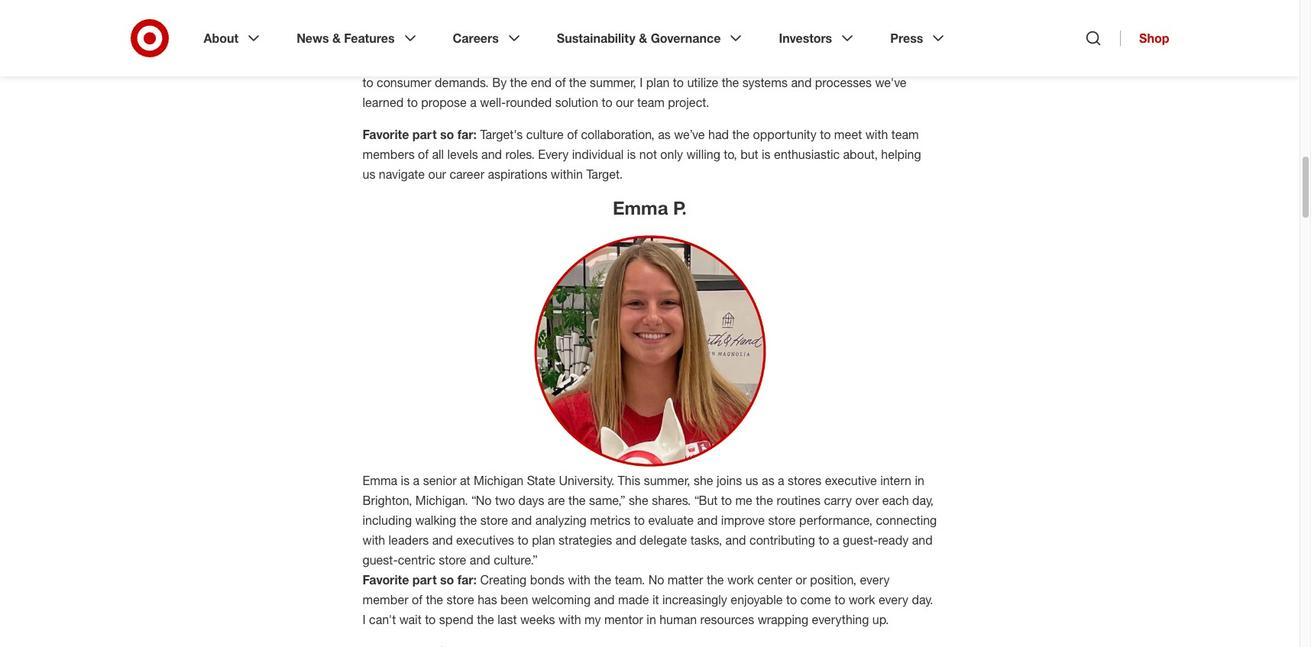 Task type: locate. For each thing, give the bounding box(es) containing it.
and down the target's
[[482, 147, 502, 162]]

rounded
[[506, 95, 552, 110]]

2 horizontal spatial i
[[640, 75, 643, 90]]

0 vertical spatial she
[[694, 473, 714, 489]]

0 vertical spatial it
[[886, 55, 892, 70]]

0 vertical spatial favorite
[[363, 127, 409, 142]]

well-
[[480, 95, 506, 110]]

the left team.
[[594, 573, 612, 588]]

with inside target's culture of collaboration, as we've had the opportunity to meet with team members of all levels and roles. every individual is not only willing to, but is enthusiastic about, helping us navigate our career aspirations within target.
[[866, 127, 889, 142]]

it
[[886, 55, 892, 70], [653, 593, 659, 608]]

1 horizontal spatial are
[[689, 55, 707, 70]]

1 horizontal spatial it
[[886, 55, 892, 70]]

1 vertical spatial our
[[429, 167, 446, 182]]

the left size
[[779, 35, 796, 50]]

plan inside i have gained an understanding of how a company with the size and stature of target goes about their operations, and ensures that departments are always on the same page when it comes to consumer demands. by the end of the summer, i plan to utilize the systems and processes we've learned to propose a well-rounded solution to our team project.
[[647, 75, 670, 90]]

been
[[501, 593, 529, 608]]

it up we've
[[886, 55, 892, 70]]

1 vertical spatial are
[[548, 493, 565, 509]]

as inside target's culture of collaboration, as we've had the opportunity to meet with team members of all levels and roles. every individual is not only willing to, but is enthusiastic about, helping us navigate our career aspirations within target.
[[658, 127, 671, 142]]

0 vertical spatial are
[[689, 55, 707, 70]]

are up utilize
[[689, 55, 707, 70]]

2 & from the left
[[639, 31, 648, 46]]

team left project.
[[638, 95, 665, 110]]

0 vertical spatial guest-
[[843, 533, 879, 548]]

0 horizontal spatial i
[[363, 612, 366, 628]]

the up solution
[[569, 75, 587, 90]]

enthusiastic about,
[[775, 147, 878, 162]]

& right the news
[[333, 31, 341, 46]]

1 vertical spatial far:
[[458, 573, 477, 588]]

0 vertical spatial in
[[915, 473, 925, 489]]

2 is from the left
[[762, 147, 771, 162]]

end
[[531, 75, 552, 90]]

press link
[[880, 18, 959, 58]]

press
[[891, 31, 924, 46]]

so up spend
[[440, 573, 454, 588]]

evaluate
[[649, 513, 694, 528]]

over
[[856, 493, 879, 509]]

1 horizontal spatial team
[[892, 127, 920, 142]]

1 vertical spatial summer,
[[644, 473, 691, 489]]

& for news
[[333, 31, 341, 46]]

0 horizontal spatial guest-
[[363, 553, 398, 568]]

2 far: from the top
[[458, 573, 477, 588]]

1 vertical spatial so
[[440, 573, 454, 588]]

0 vertical spatial work
[[728, 573, 754, 588]]

to right metrics
[[634, 513, 645, 528]]

to down the performance, at the bottom
[[819, 533, 830, 548]]

us down members at the top left of page
[[363, 167, 376, 182]]

propose
[[422, 95, 467, 110]]

resources
[[701, 612, 755, 628]]

our up the collaboration,
[[616, 95, 634, 110]]

0 vertical spatial i
[[473, 35, 476, 50]]

0 horizontal spatial summer,
[[590, 75, 637, 90]]

1 horizontal spatial work
[[849, 593, 876, 608]]

about
[[393, 55, 425, 70]]

systems
[[743, 75, 788, 90]]

careers link
[[442, 18, 534, 58]]

0 vertical spatial our
[[616, 95, 634, 110]]

a left 'stores'
[[778, 473, 785, 489]]

and up page
[[824, 35, 845, 50]]

and down connecting
[[913, 533, 933, 548]]

news & features link
[[286, 18, 430, 58]]

solution
[[556, 95, 599, 110]]

in
[[915, 473, 925, 489], [647, 612, 657, 628]]

2 favorite from the top
[[363, 573, 409, 588]]

in inside the creating bonds with the team. no matter the work center or position, every member of the store has been welcoming and made it increasingly enjoyable to come to work every day. i can't wait to spend the last weeks with my mentor in human resources wrapping everything up.
[[647, 612, 657, 628]]

1 vertical spatial part
[[413, 573, 437, 588]]

1 horizontal spatial i
[[473, 35, 476, 50]]

i left have
[[473, 35, 476, 50]]

0 horizontal spatial work
[[728, 573, 754, 588]]

with up on
[[753, 35, 775, 50]]

members
[[363, 147, 415, 162]]

the up spend
[[426, 593, 444, 608]]

consumer
[[377, 75, 432, 90]]

0 vertical spatial team
[[638, 95, 665, 110]]

centric
[[398, 553, 436, 568]]

and up the my
[[594, 593, 615, 608]]

is left 'not'
[[628, 147, 636, 162]]

guest- down leaders
[[363, 553, 398, 568]]

work up up.
[[849, 593, 876, 608]]

0 horizontal spatial in
[[647, 612, 657, 628]]

a
[[689, 35, 695, 50], [470, 95, 477, 110], [413, 473, 420, 489], [778, 473, 785, 489], [833, 533, 840, 548]]

and down the improve
[[726, 533, 747, 548]]

company
[[699, 35, 749, 50]]

plan down departments
[[647, 75, 670, 90]]

to up the everything
[[835, 593, 846, 608]]

what he's learned:
[[363, 35, 470, 50]]

& up departments
[[639, 31, 648, 46]]

1 vertical spatial us
[[746, 473, 759, 489]]

0 horizontal spatial our
[[429, 167, 446, 182]]

shares.
[[652, 493, 691, 509]]

1 vertical spatial guest-
[[363, 553, 398, 568]]

guest-
[[843, 533, 879, 548], [363, 553, 398, 568]]

1 vertical spatial team
[[892, 127, 920, 142]]

i left can't
[[363, 612, 366, 628]]

team up helping
[[892, 127, 920, 142]]

0 vertical spatial far:
[[458, 127, 477, 142]]

including
[[363, 513, 412, 528]]

plan inside emma is a senior at michigan state university. this summer, she joins us as a stores executive intern in brighton, michigan. "no two days are the same," she shares. "but to me the routines carry over each day, including walking the store and analyzing metrics to evaluate and improve store performance, connecting with leaders and executives to plan strategies and delegate tasks, and contributing to a guest-ready and guest-centric store and culture." favorite part so far:
[[532, 533, 556, 548]]

far:
[[458, 127, 477, 142], [458, 573, 477, 588]]

summer, down that
[[590, 75, 637, 90]]

michigan.
[[416, 493, 468, 509]]

0 vertical spatial plan
[[647, 75, 670, 90]]

on
[[750, 55, 764, 70]]

processes
[[816, 75, 872, 90]]

favorite inside emma is a senior at michigan state university. this summer, she joins us as a stores executive intern in brighton, michigan. "no two days are the same," she shares. "but to me the routines carry over each day, including walking the store and analyzing metrics to evaluate and improve store performance, connecting with leaders and executives to plan strategies and delegate tasks, and contributing to a guest-ready and guest-centric store and culture." favorite part so far:
[[363, 573, 409, 588]]

0 horizontal spatial plan
[[532, 533, 556, 548]]

1 horizontal spatial as
[[762, 473, 775, 489]]

0 horizontal spatial she
[[629, 493, 649, 509]]

1 horizontal spatial our
[[616, 95, 634, 110]]

is right but
[[762, 147, 771, 162]]

1 part from the top
[[413, 127, 437, 142]]

part up all
[[413, 127, 437, 142]]

news & features
[[297, 31, 395, 46]]

culture
[[527, 127, 564, 142]]

work up enjoyable
[[728, 573, 754, 588]]

stature
[[848, 35, 886, 50]]

far: inside emma is a senior at michigan state university. this summer, she joins us as a stores executive intern in brighton, michigan. "no two days are the same," she shares. "but to me the routines carry over each day, including walking the store and analyzing metrics to evaluate and improve store performance, connecting with leaders and executives to plan strategies and delegate tasks, and contributing to a guest-ready and guest-centric store and culture." favorite part so far:
[[458, 573, 477, 588]]

target's culture of collaboration, as we've had the opportunity to meet with team members of all levels and roles. every individual is not only willing to, but is enthusiastic about, helping us navigate our career aspirations within target.
[[363, 127, 922, 182]]

in inside emma is a senior at michigan state university. this summer, she joins us as a stores executive intern in brighton, michigan. "no two days are the same," she shares. "but to me the routines carry over each day, including walking the store and analyzing metrics to evaluate and improve store performance, connecting with leaders and executives to plan strategies and delegate tasks, and contributing to a guest-ready and guest-centric store and culture." favorite part so far:
[[915, 473, 925, 489]]

1 horizontal spatial summer,
[[644, 473, 691, 489]]

0 vertical spatial so
[[440, 127, 454, 142]]

store inside the creating bonds with the team. no matter the work center or position, every member of the store has been welcoming and made it increasingly enjoyable to come to work every day. i can't wait to spend the last weeks with my mentor in human resources wrapping everything up.
[[447, 593, 475, 608]]

far: left creating
[[458, 573, 477, 588]]

navigate
[[379, 167, 425, 182]]

0 horizontal spatial it
[[653, 593, 659, 608]]

but
[[741, 147, 759, 162]]

and down 'walking'
[[432, 533, 453, 548]]

favorite up members at the top left of page
[[363, 127, 409, 142]]

no
[[649, 573, 665, 588]]

in down 'made'
[[647, 612, 657, 628]]

i down departments
[[640, 75, 643, 90]]

a left senior
[[413, 473, 420, 489]]

summer,
[[590, 75, 637, 90], [644, 473, 691, 489]]

0 horizontal spatial team
[[638, 95, 665, 110]]

every
[[860, 573, 890, 588], [879, 593, 909, 608]]

position,
[[811, 573, 857, 588]]

1 vertical spatial i
[[640, 75, 643, 90]]

us up me
[[746, 473, 759, 489]]

emma is a senior at michigan state university. this summer, she joins us as a stores executive intern in brighton, michigan. "no two days are the same," she shares. "but to me the routines carry over each day, including walking the store and analyzing metrics to evaluate and improve store performance, connecting with leaders and executives to plan strategies and delegate tasks, and contributing to a guest-ready and guest-centric store and culture." favorite part so far:
[[363, 473, 938, 588]]

1 horizontal spatial &
[[639, 31, 648, 46]]

1 horizontal spatial us
[[746, 473, 759, 489]]

the right on
[[767, 55, 785, 70]]

1 is from the left
[[628, 147, 636, 162]]

work
[[728, 573, 754, 588], [849, 593, 876, 608]]

0 vertical spatial every
[[860, 573, 890, 588]]

1 horizontal spatial in
[[915, 473, 925, 489]]

1 vertical spatial in
[[647, 612, 657, 628]]

1 vertical spatial she
[[629, 493, 649, 509]]

favorite up member
[[363, 573, 409, 588]]

the down always
[[722, 75, 740, 90]]

a circular graphic with a head-and-shoulders photo of emma. image
[[363, 232, 938, 471]]

1 vertical spatial as
[[762, 473, 775, 489]]

so up all
[[440, 127, 454, 142]]

improve
[[722, 513, 765, 528]]

store up spend
[[447, 593, 475, 608]]

has
[[478, 593, 497, 608]]

team inside i have gained an understanding of how a company with the size and stature of target goes about their operations, and ensures that departments are always on the same page when it comes to consumer demands. by the end of the summer, i plan to utilize the systems and processes we've learned to propose a well-rounded solution to our team project.
[[638, 95, 665, 110]]

0 vertical spatial part
[[413, 127, 437, 142]]

day,
[[913, 493, 934, 509]]

the down university.
[[569, 493, 586, 509]]

news
[[297, 31, 329, 46]]

1 vertical spatial it
[[653, 593, 659, 608]]

2 so from the top
[[440, 573, 454, 588]]

departments
[[616, 55, 686, 70]]

to down the consumer
[[407, 95, 418, 110]]

as up only
[[658, 127, 671, 142]]

of up wait
[[412, 593, 423, 608]]

0 vertical spatial as
[[658, 127, 671, 142]]

all
[[432, 147, 444, 162]]

1 vertical spatial favorite
[[363, 573, 409, 588]]

2 vertical spatial i
[[363, 612, 366, 628]]

in up "day," at right
[[915, 473, 925, 489]]

of left all
[[418, 147, 429, 162]]

she up "but
[[694, 473, 714, 489]]

about link
[[193, 18, 274, 58]]

are inside i have gained an understanding of how a company with the size and stature of target goes about their operations, and ensures that departments are always on the same page when it comes to consumer demands. by the end of the summer, i plan to utilize the systems and processes we've learned to propose a well-rounded solution to our team project.
[[689, 55, 707, 70]]

i inside the creating bonds with the team. no matter the work center or position, every member of the store has been welcoming and made it increasingly enjoyable to come to work every day. i can't wait to spend the last weeks with my mentor in human resources wrapping everything up.
[[363, 612, 366, 628]]

our
[[616, 95, 634, 110], [429, 167, 446, 182]]

as left 'stores'
[[762, 473, 775, 489]]

far: up levels
[[458, 127, 477, 142]]

1 vertical spatial every
[[879, 593, 909, 608]]

summer, up shares.
[[644, 473, 691, 489]]

0 horizontal spatial as
[[658, 127, 671, 142]]

she
[[694, 473, 714, 489], [629, 493, 649, 509]]

it inside i have gained an understanding of how a company with the size and stature of target goes about their operations, and ensures that departments are always on the same page when it comes to consumer demands. by the end of the summer, i plan to utilize the systems and processes we've learned to propose a well-rounded solution to our team project.
[[886, 55, 892, 70]]

0 vertical spatial summer,
[[590, 75, 637, 90]]

and inside target's culture of collaboration, as we've had the opportunity to meet with team members of all levels and roles. every individual is not only willing to, but is enthusiastic about, helping us navigate our career aspirations within target.
[[482, 147, 502, 162]]

with down 'including'
[[363, 533, 385, 548]]

0 vertical spatial us
[[363, 167, 376, 182]]

part down centric
[[413, 573, 437, 588]]

intern
[[881, 473, 912, 489]]

to up wrapping on the right
[[787, 593, 797, 608]]

i
[[473, 35, 476, 50], [640, 75, 643, 90], [363, 612, 366, 628]]

0 horizontal spatial &
[[333, 31, 341, 46]]

features
[[344, 31, 395, 46]]

days
[[519, 493, 545, 509]]

a down the performance, at the bottom
[[833, 533, 840, 548]]

favorite
[[363, 127, 409, 142], [363, 573, 409, 588]]

part
[[413, 127, 437, 142], [413, 573, 437, 588]]

with up welcoming
[[568, 573, 591, 588]]

1 horizontal spatial guest-
[[843, 533, 879, 548]]

1 far: from the top
[[458, 127, 477, 142]]

the up but
[[733, 127, 750, 142]]

and down executives
[[470, 553, 491, 568]]

sustainability
[[557, 31, 636, 46]]

emma p.
[[613, 196, 687, 219]]

and
[[824, 35, 845, 50], [520, 55, 541, 70], [792, 75, 812, 90], [482, 147, 502, 162], [512, 513, 532, 528], [698, 513, 718, 528], [432, 533, 453, 548], [616, 533, 637, 548], [726, 533, 747, 548], [913, 533, 933, 548], [470, 553, 491, 568], [594, 593, 615, 608]]

our down all
[[429, 167, 446, 182]]

it down the no
[[653, 593, 659, 608]]

guest- down the performance, at the bottom
[[843, 533, 879, 548]]

wait
[[400, 612, 422, 628]]

summer, inside emma is a senior at michigan state university. this summer, she joins us as a stores executive intern in brighton, michigan. "no two days are the same," she shares. "but to me the routines carry over each day, including walking the store and analyzing metrics to evaluate and improve store performance, connecting with leaders and executives to plan strategies and delegate tasks, and contributing to a guest-ready and guest-centric store and culture." favorite part so far:
[[644, 473, 691, 489]]

two
[[495, 493, 515, 509]]

shop link
[[1121, 31, 1170, 46]]

1 horizontal spatial plan
[[647, 75, 670, 90]]

with right meet
[[866, 127, 889, 142]]

careers
[[453, 31, 499, 46]]

center
[[758, 573, 793, 588]]

of right end
[[555, 75, 566, 90]]

so inside emma is a senior at michigan state university. this summer, she joins us as a stores executive intern in brighton, michigan. "no two days are the same," she shares. "but to me the routines carry over each day, including walking the store and analyzing metrics to evaluate and improve store performance, connecting with leaders and executives to plan strategies and delegate tasks, and contributing to a guest-ready and guest-centric store and culture." favorite part so far:
[[440, 573, 454, 588]]

an
[[550, 35, 563, 50]]

can't
[[369, 612, 396, 628]]

the right by
[[510, 75, 528, 90]]

as inside emma is a senior at michigan state university. this summer, she joins us as a stores executive intern in brighton, michigan. "no two days are the same," she shares. "but to me the routines carry over each day, including walking the store and analyzing metrics to evaluate and improve store performance, connecting with leaders and executives to plan strategies and delegate tasks, and contributing to a guest-ready and guest-centric store and culture." favorite part so far:
[[762, 473, 775, 489]]

of left how
[[649, 35, 659, 50]]

1 horizontal spatial is
[[762, 147, 771, 162]]

with inside emma is a senior at michigan state university. this summer, she joins us as a stores executive intern in brighton, michigan. "no two days are the same," she shares. "but to me the routines carry over each day, including walking the store and analyzing metrics to evaluate and improve store performance, connecting with leaders and executives to plan strategies and delegate tasks, and contributing to a guest-ready and guest-centric store and culture." favorite part so far:
[[363, 533, 385, 548]]

0 horizontal spatial is
[[628, 147, 636, 162]]

our inside i have gained an understanding of how a company with the size and stature of target goes about their operations, and ensures that departments are always on the same page when it comes to consumer demands. by the end of the summer, i plan to utilize the systems and processes we've learned to propose a well-rounded solution to our team project.
[[616, 95, 634, 110]]

size
[[800, 35, 821, 50]]

me
[[736, 493, 753, 509]]

summer, inside i have gained an understanding of how a company with the size and stature of target goes about their operations, and ensures that departments are always on the same page when it comes to consumer demands. by the end of the summer, i plan to utilize the systems and processes we've learned to propose a well-rounded solution to our team project.
[[590, 75, 637, 90]]

2 part from the top
[[413, 573, 437, 588]]

the
[[779, 35, 796, 50], [767, 55, 785, 70], [510, 75, 528, 90], [569, 75, 587, 90], [722, 75, 740, 90], [733, 127, 750, 142], [569, 493, 586, 509], [756, 493, 774, 509], [460, 513, 477, 528], [594, 573, 612, 588], [707, 573, 724, 588], [426, 593, 444, 608], [477, 612, 495, 628]]

us inside target's culture of collaboration, as we've had the opportunity to meet with team members of all levels and roles. every individual is not only willing to, but is enthusiastic about, helping us navigate our career aspirations within target.
[[363, 167, 376, 182]]

comes
[[896, 55, 932, 70]]

with
[[753, 35, 775, 50], [866, 127, 889, 142], [363, 533, 385, 548], [568, 573, 591, 588], [559, 612, 582, 628]]

0 horizontal spatial us
[[363, 167, 376, 182]]

1 vertical spatial plan
[[532, 533, 556, 548]]

1 & from the left
[[333, 31, 341, 46]]

0 horizontal spatial are
[[548, 493, 565, 509]]

she down this
[[629, 493, 649, 509]]

are up analyzing
[[548, 493, 565, 509]]

plan down analyzing
[[532, 533, 556, 548]]



Task type: describe. For each thing, give the bounding box(es) containing it.
individual
[[572, 147, 624, 162]]

a right how
[[689, 35, 695, 50]]

the down has
[[477, 612, 495, 628]]

understanding
[[566, 35, 645, 50]]

it inside the creating bonds with the team. no matter the work center or position, every member of the store has been welcoming and made it increasingly enjoyable to come to work every day. i can't wait to spend the last weeks with my mentor in human resources wrapping everything up.
[[653, 593, 659, 608]]

walking
[[416, 513, 457, 528]]

or
[[796, 573, 807, 588]]

emma
[[613, 196, 669, 219]]

we've
[[876, 75, 907, 90]]

to up project.
[[673, 75, 684, 90]]

of inside the creating bonds with the team. no matter the work center or position, every member of the store has been welcoming and made it increasingly enjoyable to come to work every day. i can't wait to spend the last weeks with my mentor in human resources wrapping everything up.
[[412, 593, 423, 608]]

target.
[[587, 167, 623, 182]]

gained
[[509, 35, 546, 50]]

target's
[[481, 127, 523, 142]]

willing
[[687, 147, 721, 162]]

how
[[663, 35, 685, 50]]

1 vertical spatial work
[[849, 593, 876, 608]]

demands.
[[435, 75, 489, 90]]

executive
[[825, 473, 877, 489]]

and down days
[[512, 513, 532, 528]]

are inside emma is a senior at michigan state university. this summer, she joins us as a stores executive intern in brighton, michigan. "no two days are the same," she shares. "but to me the routines carry over each day, including walking the store and analyzing metrics to evaluate and improve store performance, connecting with leaders and executives to plan strategies and delegate tasks, and contributing to a guest-ready and guest-centric store and culture." favorite part so far:
[[548, 493, 565, 509]]

tasks,
[[691, 533, 723, 548]]

roles.
[[506, 147, 535, 162]]

delegate
[[640, 533, 688, 548]]

our inside target's culture of collaboration, as we've had the opportunity to meet with team members of all levels and roles. every individual is not only willing to, but is enthusiastic about, helping us navigate our career aspirations within target.
[[429, 167, 446, 182]]

1 so from the top
[[440, 127, 454, 142]]

store up "contributing"
[[769, 513, 796, 528]]

ready
[[879, 533, 909, 548]]

store up executives
[[481, 513, 508, 528]]

creating bonds with the team. no matter the work center or position, every member of the store has been welcoming and made it increasingly enjoyable to come to work every day. i can't wait to spend the last weeks with my mentor in human resources wrapping everything up.
[[363, 573, 934, 628]]

spend
[[439, 612, 474, 628]]

and up tasks,
[[698, 513, 718, 528]]

the down ""no"
[[460, 513, 477, 528]]

about
[[204, 31, 239, 46]]

performance,
[[800, 513, 873, 528]]

state
[[527, 473, 556, 489]]

part inside emma is a senior at michigan state university. this summer, she joins us as a stores executive intern in brighton, michigan. "no two days are the same," she shares. "but to me the routines carry over each day, including walking the store and analyzing metrics to evaluate and improve store performance, connecting with leaders and executives to plan strategies and delegate tasks, and contributing to a guest-ready and guest-centric store and culture." favorite part so far:
[[413, 573, 437, 588]]

this
[[618, 473, 641, 489]]

of left target
[[890, 35, 900, 50]]

at
[[460, 473, 471, 489]]

to right wait
[[425, 612, 436, 628]]

not
[[640, 147, 657, 162]]

investors link
[[769, 18, 868, 58]]

leaders
[[389, 533, 429, 548]]

to up culture."
[[518, 533, 529, 548]]

to left me
[[722, 493, 732, 509]]

welcoming
[[532, 593, 591, 608]]

helping
[[882, 147, 922, 162]]

to,
[[724, 147, 738, 162]]

he's
[[396, 35, 419, 50]]

to right solution
[[602, 95, 613, 110]]

university.
[[559, 473, 615, 489]]

and inside the creating bonds with the team. no matter the work center or position, every member of the store has been welcoming and made it increasingly enjoyable to come to work every day. i can't wait to spend the last weeks with my mentor in human resources wrapping everything up.
[[594, 593, 615, 608]]

with inside i have gained an understanding of how a company with the size and stature of target goes about their operations, and ensures that departments are always on the same page when it comes to consumer demands. by the end of the summer, i plan to utilize the systems and processes we've learned to propose a well-rounded solution to our team project.
[[753, 35, 775, 50]]

carry
[[824, 493, 852, 509]]

wrapping
[[758, 612, 809, 628]]

page
[[821, 55, 849, 70]]

sustainability & governance
[[557, 31, 721, 46]]

bonds
[[530, 573, 565, 588]]

creating
[[481, 573, 527, 588]]

levels
[[448, 147, 478, 162]]

store right centric
[[439, 553, 467, 568]]

weeks
[[521, 612, 555, 628]]

and down 'same'
[[792, 75, 812, 90]]

1 favorite from the top
[[363, 127, 409, 142]]

brighton,
[[363, 493, 412, 509]]

the up the increasingly
[[707, 573, 724, 588]]

member
[[363, 593, 409, 608]]

by
[[492, 75, 507, 90]]

a left well-
[[470, 95, 477, 110]]

had
[[709, 127, 729, 142]]

strategies
[[559, 533, 613, 548]]

connecting
[[877, 513, 938, 528]]

last
[[498, 612, 517, 628]]

when
[[852, 55, 882, 70]]

1 horizontal spatial she
[[694, 473, 714, 489]]

and down metrics
[[616, 533, 637, 548]]

of right culture
[[567, 127, 578, 142]]

project.
[[668, 95, 710, 110]]

and down gained
[[520, 55, 541, 70]]

contributing
[[750, 533, 816, 548]]

their
[[428, 55, 452, 70]]

come
[[801, 593, 832, 608]]

senior
[[423, 473, 457, 489]]

my
[[585, 612, 601, 628]]

routines
[[777, 493, 821, 509]]

every
[[538, 147, 569, 162]]

"no
[[472, 493, 492, 509]]

& for sustainability
[[639, 31, 648, 46]]

governance
[[651, 31, 721, 46]]

aspirations
[[488, 167, 548, 182]]

everything
[[812, 612, 870, 628]]

operations,
[[456, 55, 517, 70]]

to down goes
[[363, 75, 374, 90]]

with down welcoming
[[559, 612, 582, 628]]

up.
[[873, 612, 890, 628]]

the right me
[[756, 493, 774, 509]]

the inside target's culture of collaboration, as we've had the opportunity to meet with team members of all levels and roles. every individual is not only willing to, but is enthusiastic about, helping us navigate our career aspirations within target.
[[733, 127, 750, 142]]

have
[[480, 35, 506, 50]]

team inside target's culture of collaboration, as we've had the opportunity to meet with team members of all levels and roles. every individual is not only willing to, but is enthusiastic about, helping us navigate our career aspirations within target.
[[892, 127, 920, 142]]

p.
[[674, 196, 687, 219]]

learned
[[363, 95, 404, 110]]

always
[[710, 55, 747, 70]]

made
[[619, 593, 650, 608]]

michigan
[[474, 473, 524, 489]]

analyzing
[[536, 513, 587, 528]]

i have gained an understanding of how a company with the size and stature of target goes about their operations, and ensures that departments are always on the same page when it comes to consumer demands. by the end of the summer, i plan to utilize the systems and processes we've learned to propose a well-rounded solution to our team project.
[[363, 35, 937, 110]]

us inside emma is a senior at michigan state university. this summer, she joins us as a stores executive intern in brighton, michigan. "no two days are the same," she shares. "but to me the routines carry over each day, including walking the store and analyzing metrics to evaluate and improve store performance, connecting with leaders and executives to plan strategies and delegate tasks, and contributing to a guest-ready and guest-centric store and culture." favorite part so far:
[[746, 473, 759, 489]]

favorite part so far:
[[363, 127, 481, 142]]

utilize
[[688, 75, 719, 90]]



Task type: vqa. For each thing, say whether or not it's contained in the screenshot.
Copy link to share
no



